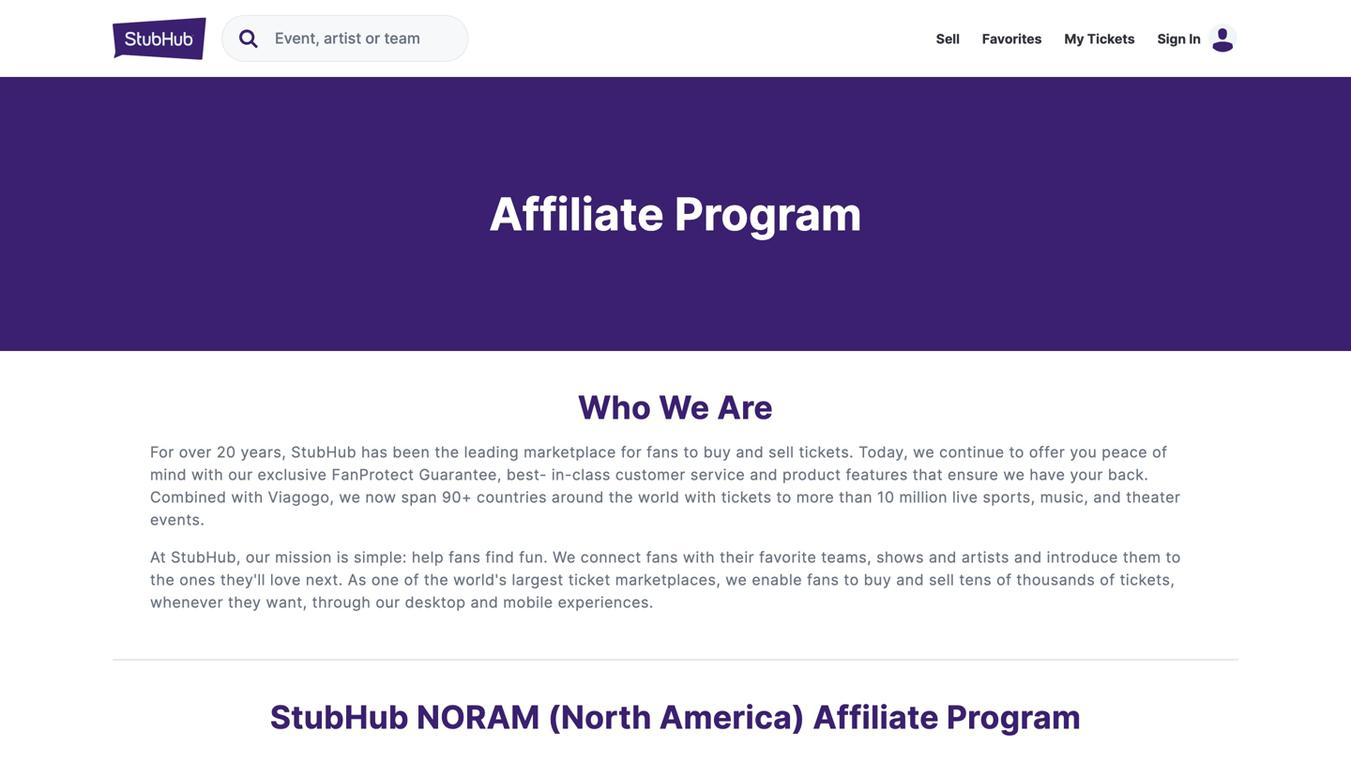 Task type: vqa. For each thing, say whether or not it's contained in the screenshot.
(us)
no



Task type: locate. For each thing, give the bounding box(es) containing it.
1 horizontal spatial buy
[[864, 571, 892, 589]]

buy inside for over 20 years, stubhub has been the leading marketplace for fans to buy and sell tickets. today, we continue to offer you peace of mind with our exclusive fanprotect guarantee, best- in-class customer service and product features that ensure we have your back. combined with viagogo, we now span 90+ countries around the world with tickets to more than 10 million live sports, music, and theater events.
[[704, 443, 732, 461]]

world
[[638, 488, 680, 506]]

noram
[[417, 698, 540, 736]]

my
[[1065, 31, 1085, 47]]

we
[[659, 388, 710, 427], [553, 548, 576, 567]]

we right 'fun.'
[[553, 548, 576, 567]]

0 horizontal spatial program
[[675, 187, 862, 241]]

viagogo,
[[268, 488, 335, 506]]

stubhub,
[[171, 548, 241, 567]]

buy
[[704, 443, 732, 461], [864, 571, 892, 589]]

at
[[150, 548, 166, 567]]

world's
[[454, 571, 507, 589]]

to left offer
[[1010, 443, 1025, 461]]

sell left the tens
[[929, 571, 955, 589]]

we inside at stubhub, our mission is simple: help fans find fun. we connect fans with their favorite teams, shows and artists and introduce them to the ones they'll love next. as one of the world's largest ticket marketplaces, we enable fans to buy and sell tens of thousands of tickets, whenever they want, through our desktop and mobile experiences.
[[553, 548, 576, 567]]

and down your
[[1094, 488, 1122, 506]]

my tickets link
[[1065, 31, 1135, 47]]

we inside at stubhub, our mission is simple: help fans find fun. we connect fans with their favorite teams, shows and artists and introduce them to the ones they'll love next. as one of the world's largest ticket marketplaces, we enable fans to buy and sell tens of thousands of tickets, whenever they want, through our desktop and mobile experiences.
[[726, 571, 748, 589]]

favorites
[[983, 31, 1042, 47]]

who
[[578, 388, 652, 427]]

we left are
[[659, 388, 710, 427]]

1 horizontal spatial affiliate
[[813, 698, 939, 736]]

as
[[348, 571, 367, 589]]

the
[[435, 443, 460, 461], [609, 488, 634, 506], [150, 571, 175, 589], [424, 571, 449, 589]]

to down teams,
[[844, 571, 860, 589]]

the down "at"
[[150, 571, 175, 589]]

mind
[[150, 466, 187, 484]]

buy inside at stubhub, our mission is simple: help fans find fun. we connect fans with their favorite teams, shows and artists and introduce them to the ones they'll love next. as one of the world's largest ticket marketplaces, we enable fans to buy and sell tens of thousands of tickets, whenever they want, through our desktop and mobile experiences.
[[864, 571, 892, 589]]

0 vertical spatial stubhub
[[291, 443, 357, 461]]

now
[[366, 488, 397, 506]]

desktop
[[405, 593, 466, 612]]

next.
[[306, 571, 343, 589]]

0 vertical spatial we
[[659, 388, 710, 427]]

fans down teams,
[[807, 571, 840, 589]]

teams,
[[822, 548, 872, 567]]

your
[[1071, 466, 1104, 484]]

who we are
[[578, 388, 773, 427]]

1 vertical spatial we
[[553, 548, 576, 567]]

and
[[736, 443, 764, 461], [750, 466, 778, 484], [1094, 488, 1122, 506], [929, 548, 957, 567], [1015, 548, 1043, 567], [897, 571, 925, 589], [471, 593, 499, 612]]

events.
[[150, 511, 205, 529]]

affiliate program
[[489, 187, 862, 241]]

of right 'one'
[[404, 571, 420, 589]]

we down their
[[726, 571, 748, 589]]

you
[[1070, 443, 1098, 461]]

0 horizontal spatial we
[[553, 548, 576, 567]]

features
[[846, 466, 908, 484]]

10
[[878, 488, 895, 506]]

they'll
[[220, 571, 266, 589]]

stubhub inside for over 20 years, stubhub has been the leading marketplace for fans to buy and sell tickets. today, we continue to offer you peace of mind with our exclusive fanprotect guarantee, best- in-class customer service and product features that ensure we have your back. combined with viagogo, we now span 90+ countries around the world with tickets to more than 10 million live sports, music, and theater events.
[[291, 443, 357, 461]]

the up guarantee,
[[435, 443, 460, 461]]

countries
[[477, 488, 547, 506]]

to right the them
[[1166, 548, 1182, 567]]

buy up service at the bottom right
[[704, 443, 732, 461]]

fanprotect
[[332, 466, 414, 484]]

of right the tens
[[997, 571, 1012, 589]]

the down customer
[[609, 488, 634, 506]]

theater
[[1127, 488, 1181, 506]]

90+
[[442, 488, 472, 506]]

1 horizontal spatial sell
[[929, 571, 955, 589]]

years,
[[241, 443, 287, 461]]

with down over
[[191, 466, 224, 484]]

for
[[150, 443, 174, 461]]

mobile
[[503, 593, 553, 612]]

fans inside for over 20 years, stubhub has been the leading marketplace for fans to buy and sell tickets. today, we continue to offer you peace of mind with our exclusive fanprotect guarantee, best- in-class customer service and product features that ensure we have your back. combined with viagogo, we now span 90+ countries around the world with tickets to more than 10 million live sports, music, and theater events.
[[647, 443, 679, 461]]

customer
[[616, 466, 686, 484]]

0 vertical spatial program
[[675, 187, 862, 241]]

sell up the product
[[769, 443, 795, 461]]

fans
[[647, 443, 679, 461], [449, 548, 481, 567], [646, 548, 679, 567], [807, 571, 840, 589]]

find
[[486, 548, 515, 567]]

favorites link
[[983, 31, 1042, 47]]

sign
[[1158, 31, 1187, 47]]

0 vertical spatial our
[[228, 466, 253, 484]]

program
[[675, 187, 862, 241], [947, 698, 1082, 736]]

our
[[228, 466, 253, 484], [246, 548, 271, 567], [376, 593, 400, 612]]

through
[[312, 593, 371, 612]]

0 vertical spatial sell
[[769, 443, 795, 461]]

tickets
[[722, 488, 772, 506]]

tens
[[960, 571, 992, 589]]

2 vertical spatial our
[[376, 593, 400, 612]]

with inside at stubhub, our mission is simple: help fans find fun. we connect fans with their favorite teams, shows and artists and introduce them to the ones they'll love next. as one of the world's largest ticket marketplaces, we enable fans to buy and sell tens of thousands of tickets, whenever they want, through our desktop and mobile experiences.
[[683, 548, 715, 567]]

we left now
[[339, 488, 361, 506]]

enable
[[752, 571, 803, 589]]

our up they'll
[[246, 548, 271, 567]]

for over 20 years, stubhub has been the leading marketplace for fans to buy and sell tickets. today, we continue to offer you peace of mind with our exclusive fanprotect guarantee, best- in-class customer service and product features that ensure we have your back. combined with viagogo, we now span 90+ countries around the world with tickets to more than 10 million live sports, music, and theater events.
[[150, 443, 1181, 529]]

sell inside for over 20 years, stubhub has been the leading marketplace for fans to buy and sell tickets. today, we continue to offer you peace of mind with our exclusive fanprotect guarantee, best- in-class customer service and product features that ensure we have your back. combined with viagogo, we now span 90+ countries around the world with tickets to more than 10 million live sports, music, and theater events.
[[769, 443, 795, 461]]

to
[[684, 443, 699, 461], [1010, 443, 1025, 461], [777, 488, 792, 506], [1166, 548, 1182, 567], [844, 571, 860, 589]]

tickets
[[1088, 31, 1135, 47]]

to left more
[[777, 488, 792, 506]]

0 horizontal spatial affiliate
[[489, 187, 664, 241]]

service
[[691, 466, 746, 484]]

they
[[228, 593, 261, 612]]

of right peace
[[1153, 443, 1168, 461]]

0 vertical spatial buy
[[704, 443, 732, 461]]

our down 20
[[228, 466, 253, 484]]

with left their
[[683, 548, 715, 567]]

0 horizontal spatial buy
[[704, 443, 732, 461]]

0 vertical spatial affiliate
[[489, 187, 664, 241]]

0 horizontal spatial sell
[[769, 443, 795, 461]]

with down service at the bottom right
[[685, 488, 717, 506]]

sell inside at stubhub, our mission is simple: help fans find fun. we connect fans with their favorite teams, shows and artists and introduce them to the ones they'll love next. as one of the world's largest ticket marketplaces, we enable fans to buy and sell tens of thousands of tickets, whenever they want, through our desktop and mobile experiences.
[[929, 571, 955, 589]]

1 horizontal spatial we
[[659, 388, 710, 427]]

buy down shows
[[864, 571, 892, 589]]

leading
[[464, 443, 519, 461]]

mission
[[275, 548, 332, 567]]

and up service at the bottom right
[[736, 443, 764, 461]]

fans up world's
[[449, 548, 481, 567]]

1 vertical spatial our
[[246, 548, 271, 567]]

and up thousands
[[1015, 548, 1043, 567]]

fans up customer
[[647, 443, 679, 461]]

in
[[1190, 31, 1202, 47]]

1 vertical spatial buy
[[864, 571, 892, 589]]

the up desktop
[[424, 571, 449, 589]]

sell
[[769, 443, 795, 461], [929, 571, 955, 589]]

of
[[1153, 443, 1168, 461], [404, 571, 420, 589], [997, 571, 1012, 589], [1100, 571, 1116, 589]]

shows
[[877, 548, 925, 567]]

experiences.
[[558, 593, 654, 612]]

favorite
[[760, 548, 817, 567]]

1 vertical spatial sell
[[929, 571, 955, 589]]

with
[[191, 466, 224, 484], [231, 488, 263, 506], [685, 488, 717, 506], [683, 548, 715, 567]]

introduce
[[1047, 548, 1119, 567]]

sign in link
[[1158, 31, 1202, 47]]

for
[[621, 443, 642, 461]]

1 vertical spatial program
[[947, 698, 1082, 736]]

than
[[839, 488, 873, 506]]

ensure
[[948, 466, 999, 484]]

our down 'one'
[[376, 593, 400, 612]]



Task type: describe. For each thing, give the bounding box(es) containing it.
music,
[[1041, 488, 1089, 506]]

is
[[337, 548, 349, 567]]

we up that at the right of the page
[[913, 443, 935, 461]]

whenever
[[150, 593, 223, 612]]

sell
[[937, 31, 960, 47]]

sign in
[[1158, 31, 1202, 47]]

to up service at the bottom right
[[684, 443, 699, 461]]

Event, artist or team search field
[[260, 16, 465, 61]]

guarantee,
[[419, 466, 502, 484]]

my tickets
[[1065, 31, 1135, 47]]

live
[[953, 488, 979, 506]]

want,
[[266, 593, 308, 612]]

love
[[270, 571, 301, 589]]

ones
[[180, 571, 216, 589]]

(north
[[548, 698, 652, 736]]

back.
[[1108, 466, 1149, 484]]

thousands
[[1017, 571, 1096, 589]]

their
[[720, 548, 755, 567]]

1 vertical spatial affiliate
[[813, 698, 939, 736]]

continue
[[940, 443, 1005, 461]]

one
[[372, 571, 399, 589]]

we up sports,
[[1004, 466, 1025, 484]]

today,
[[859, 443, 909, 461]]

best-
[[507, 466, 547, 484]]

offer
[[1030, 443, 1066, 461]]

and right shows
[[929, 548, 957, 567]]

has
[[361, 443, 388, 461]]

tickets,
[[1120, 571, 1176, 589]]

are
[[718, 388, 773, 427]]

class
[[572, 466, 611, 484]]

million
[[900, 488, 948, 506]]

with down years, at the left bottom
[[231, 488, 263, 506]]

sports,
[[983, 488, 1036, 506]]

fans up marketplaces,
[[646, 548, 679, 567]]

and down world's
[[471, 593, 499, 612]]

of down introduce
[[1100, 571, 1116, 589]]

in-
[[552, 466, 572, 484]]

more
[[797, 488, 835, 506]]

span
[[401, 488, 437, 506]]

peace
[[1102, 443, 1148, 461]]

been
[[393, 443, 430, 461]]

and up tickets
[[750, 466, 778, 484]]

connect
[[581, 548, 642, 567]]

1 vertical spatial stubhub
[[270, 698, 409, 736]]

sell link
[[937, 31, 960, 47]]

marketplace
[[524, 443, 617, 461]]

largest
[[512, 571, 564, 589]]

exclusive
[[258, 466, 327, 484]]

20
[[217, 443, 236, 461]]

stubhub image
[[113, 15, 207, 62]]

that
[[913, 466, 943, 484]]

fun.
[[519, 548, 548, 567]]

have
[[1030, 466, 1066, 484]]

at stubhub, our mission is simple: help fans find fun. we connect fans with their favorite teams, shows and artists and introduce them to the ones they'll love next. as one of the world's largest ticket marketplaces, we enable fans to buy and sell tens of thousands of tickets, whenever they want, through our desktop and mobile experiences.
[[150, 548, 1182, 612]]

help
[[412, 548, 444, 567]]

over
[[179, 443, 212, 461]]

marketplaces,
[[616, 571, 721, 589]]

and down shows
[[897, 571, 925, 589]]

ticket
[[569, 571, 611, 589]]

tickets.
[[799, 443, 854, 461]]

around
[[552, 488, 604, 506]]

our inside for over 20 years, stubhub has been the leading marketplace for fans to buy and sell tickets. today, we continue to offer you peace of mind with our exclusive fanprotect guarantee, best- in-class customer service and product features that ensure we have your back. combined with viagogo, we now span 90+ countries around the world with tickets to more than 10 million live sports, music, and theater events.
[[228, 466, 253, 484]]

combined
[[150, 488, 227, 506]]

them
[[1124, 548, 1162, 567]]

1 horizontal spatial program
[[947, 698, 1082, 736]]

of inside for over 20 years, stubhub has been the leading marketplace for fans to buy and sell tickets. today, we continue to offer you peace of mind with our exclusive fanprotect guarantee, best- in-class customer service and product features that ensure we have your back. combined with viagogo, we now span 90+ countries around the world with tickets to more than 10 million live sports, music, and theater events.
[[1153, 443, 1168, 461]]

product
[[783, 466, 842, 484]]

simple:
[[354, 548, 407, 567]]

america)
[[660, 698, 806, 736]]

artists
[[962, 548, 1010, 567]]

stubhub noram (north america) affiliate program
[[270, 698, 1082, 736]]



